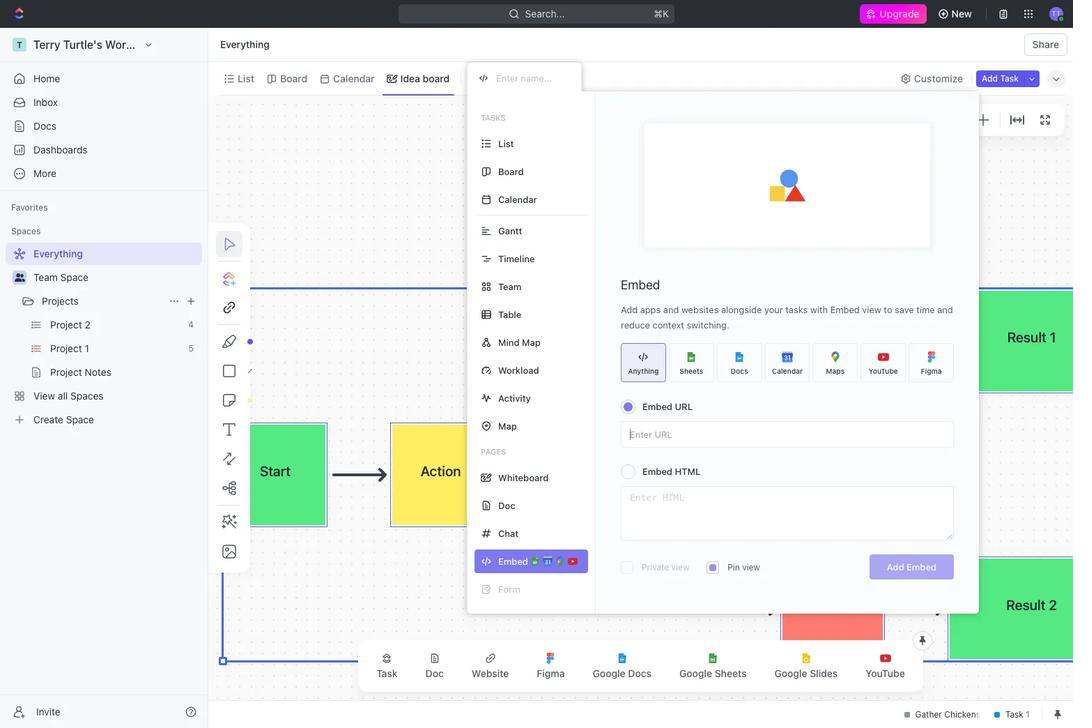Task type: locate. For each thing, give the bounding box(es) containing it.
0 vertical spatial sheets
[[680, 366, 704, 375]]

google docs
[[593, 667, 652, 679]]

to
[[885, 304, 893, 315]]

view inside the add apps and websites alongside your tasks with embed view to save time and reduce context switching.
[[863, 304, 882, 315]]

calendar
[[333, 72, 375, 84], [499, 194, 537, 205], [773, 366, 803, 375]]

youtube right slides
[[866, 667, 906, 679]]

team
[[33, 271, 58, 283], [499, 281, 522, 292]]

calendar left 'idea'
[[333, 72, 375, 84]]

view right pin at bottom
[[743, 562, 761, 573]]

1 and from the left
[[664, 304, 679, 315]]

0 vertical spatial board
[[280, 72, 308, 84]]

0 vertical spatial task
[[1001, 73, 1020, 83]]

youtube button
[[855, 644, 917, 688]]

1 vertical spatial doc
[[426, 667, 444, 679]]

3 google from the left
[[775, 667, 808, 679]]

workload
[[499, 364, 540, 376]]

map down 'activity'
[[499, 420, 517, 431]]

view right private
[[672, 562, 690, 573]]

new
[[952, 8, 973, 20]]

map right mind
[[522, 336, 541, 348]]

1 horizontal spatial board
[[499, 166, 524, 177]]

1 horizontal spatial list
[[499, 138, 514, 149]]

2 vertical spatial add
[[888, 561, 905, 573]]

1 vertical spatial sheets
[[715, 667, 747, 679]]

doc button
[[415, 644, 455, 688]]

embed
[[621, 278, 661, 292], [831, 304, 860, 315], [643, 401, 673, 412], [643, 466, 673, 477], [907, 561, 937, 573]]

0 horizontal spatial docs
[[33, 120, 56, 132]]

board
[[423, 72, 450, 84]]

doc
[[499, 500, 516, 511], [426, 667, 444, 679]]

1 vertical spatial list
[[499, 138, 514, 149]]

maps
[[827, 366, 845, 375]]

1 horizontal spatial map
[[522, 336, 541, 348]]

⌘k
[[654, 8, 670, 20]]

1 horizontal spatial doc
[[499, 500, 516, 511]]

2 horizontal spatial add
[[983, 73, 999, 83]]

anything
[[629, 366, 659, 375]]

list down everything 'link'
[[238, 72, 255, 84]]

google
[[593, 667, 626, 679], [680, 667, 713, 679], [775, 667, 808, 679]]

1 horizontal spatial and
[[938, 304, 954, 315]]

upgrade link
[[861, 4, 927, 24]]

and
[[664, 304, 679, 315], [938, 304, 954, 315]]

2 horizontal spatial calendar
[[773, 366, 803, 375]]

doc up chat
[[499, 500, 516, 511]]

board right list 'link'
[[280, 72, 308, 84]]

google sheets button
[[669, 644, 758, 688]]

google inside "button"
[[593, 667, 626, 679]]

team inside 'link'
[[33, 271, 58, 283]]

view left to
[[863, 304, 882, 315]]

tasks
[[481, 113, 506, 122]]

0 horizontal spatial map
[[499, 420, 517, 431]]

gantt
[[499, 225, 523, 236]]

1 horizontal spatial task
[[1001, 73, 1020, 83]]

time
[[917, 304, 936, 315]]

0 vertical spatial add
[[983, 73, 999, 83]]

0 horizontal spatial figma
[[537, 667, 565, 679]]

google for google docs
[[593, 667, 626, 679]]

tree
[[6, 243, 202, 431]]

timeline
[[499, 253, 535, 264]]

0 vertical spatial list
[[238, 72, 255, 84]]

view
[[863, 304, 882, 315], [672, 562, 690, 573], [743, 562, 761, 573]]

0 vertical spatial docs
[[33, 120, 56, 132]]

view button
[[467, 69, 513, 88]]

0 horizontal spatial google
[[593, 667, 626, 679]]

1 google from the left
[[593, 667, 626, 679]]

docs
[[33, 120, 56, 132], [731, 366, 749, 375], [629, 667, 652, 679]]

1 horizontal spatial figma
[[922, 366, 942, 375]]

figma
[[922, 366, 942, 375], [537, 667, 565, 679]]

add embed
[[888, 561, 937, 573]]

add task
[[983, 73, 1020, 83]]

embed url
[[643, 401, 693, 412]]

Enter HTML text field
[[622, 487, 954, 540]]

google inside button
[[680, 667, 713, 679]]

google inside button
[[775, 667, 808, 679]]

mind
[[499, 336, 520, 348]]

sheets inside button
[[715, 667, 747, 679]]

list down the tasks
[[499, 138, 514, 149]]

0 horizontal spatial calendar
[[333, 72, 375, 84]]

1 horizontal spatial sheets
[[715, 667, 747, 679]]

sidebar navigation
[[0, 28, 209, 728]]

websites
[[682, 304, 719, 315]]

2 horizontal spatial google
[[775, 667, 808, 679]]

1 vertical spatial youtube
[[866, 667, 906, 679]]

list
[[238, 72, 255, 84], [499, 138, 514, 149]]

0 horizontal spatial task
[[377, 667, 398, 679]]

team right user group image
[[33, 271, 58, 283]]

calendar left maps
[[773, 366, 803, 375]]

team up table
[[499, 281, 522, 292]]

projects
[[42, 295, 79, 307]]

1 horizontal spatial add
[[888, 561, 905, 573]]

tree containing team space
[[6, 243, 202, 431]]

figma right website
[[537, 667, 565, 679]]

2 horizontal spatial view
[[863, 304, 882, 315]]

1 horizontal spatial calendar
[[499, 194, 537, 205]]

doc right task button
[[426, 667, 444, 679]]

youtube right maps
[[869, 366, 899, 375]]

0 vertical spatial map
[[522, 336, 541, 348]]

list link
[[235, 69, 255, 88]]

1 vertical spatial add
[[621, 304, 638, 315]]

board down the tasks
[[499, 166, 524, 177]]

docs inside sidebar navigation
[[33, 120, 56, 132]]

1 vertical spatial board
[[499, 166, 524, 177]]

and up context
[[664, 304, 679, 315]]

1 vertical spatial task
[[377, 667, 398, 679]]

board
[[280, 72, 308, 84], [499, 166, 524, 177]]

0 horizontal spatial and
[[664, 304, 679, 315]]

and right time
[[938, 304, 954, 315]]

website button
[[461, 644, 520, 688]]

home link
[[6, 68, 202, 90]]

0 horizontal spatial list
[[238, 72, 255, 84]]

add inside the add apps and websites alongside your tasks with embed view to save time and reduce context switching.
[[621, 304, 638, 315]]

0 vertical spatial doc
[[499, 500, 516, 511]]

sheets
[[680, 366, 704, 375], [715, 667, 747, 679]]

2 vertical spatial docs
[[629, 667, 652, 679]]

idea
[[401, 72, 420, 84]]

1 horizontal spatial team
[[499, 281, 522, 292]]

0 horizontal spatial doc
[[426, 667, 444, 679]]

team for team space
[[33, 271, 58, 283]]

with
[[811, 304, 829, 315]]

0 horizontal spatial view
[[672, 562, 690, 573]]

new button
[[933, 3, 981, 25]]

spaces
[[11, 226, 41, 236]]

map
[[522, 336, 541, 348], [499, 420, 517, 431]]

0 horizontal spatial sheets
[[680, 366, 704, 375]]

calendar up gantt
[[499, 194, 537, 205]]

0 horizontal spatial add
[[621, 304, 638, 315]]

add task button
[[977, 70, 1025, 87]]

1 vertical spatial map
[[499, 420, 517, 431]]

google for google slides
[[775, 667, 808, 679]]

1 vertical spatial figma
[[537, 667, 565, 679]]

task
[[1001, 73, 1020, 83], [377, 667, 398, 679]]

1 horizontal spatial docs
[[629, 667, 652, 679]]

1 vertical spatial docs
[[731, 366, 749, 375]]

figma down time
[[922, 366, 942, 375]]

add
[[983, 73, 999, 83], [621, 304, 638, 315], [888, 561, 905, 573]]

youtube
[[869, 366, 899, 375], [866, 667, 906, 679]]

1 horizontal spatial view
[[743, 562, 761, 573]]

1 horizontal spatial google
[[680, 667, 713, 679]]

2 google from the left
[[680, 667, 713, 679]]

idea board
[[401, 72, 450, 84]]

figma inside button
[[537, 667, 565, 679]]

add for add apps and websites alongside your tasks with embed view to save time and reduce context switching.
[[621, 304, 638, 315]]

0 horizontal spatial board
[[280, 72, 308, 84]]

embed html
[[643, 466, 701, 477]]

0 horizontal spatial team
[[33, 271, 58, 283]]

favorites button
[[6, 199, 54, 216]]



Task type: vqa. For each thing, say whether or not it's contained in the screenshot.
Website
yes



Task type: describe. For each thing, give the bounding box(es) containing it.
invite
[[36, 705, 61, 717]]

Enter URL text field
[[622, 422, 954, 447]]

google slides
[[775, 667, 838, 679]]

table
[[499, 309, 522, 320]]

apps
[[641, 304, 661, 315]]

pages
[[481, 447, 507, 456]]

user group image
[[14, 273, 25, 282]]

everything
[[220, 38, 270, 50]]

your
[[765, 304, 784, 315]]

google sheets
[[680, 667, 747, 679]]

embed inside button
[[907, 561, 937, 573]]

Enter name... field
[[495, 72, 570, 84]]

space
[[60, 271, 88, 283]]

share button
[[1025, 33, 1068, 56]]

view for private view
[[672, 562, 690, 573]]

docs inside "button"
[[629, 667, 652, 679]]

figma button
[[526, 644, 576, 688]]

idea board link
[[398, 69, 450, 88]]

search...
[[525, 8, 565, 20]]

add for add task
[[983, 73, 999, 83]]

task button
[[366, 644, 409, 688]]

pin
[[728, 562, 740, 573]]

share
[[1033, 38, 1060, 50]]

alongside
[[722, 304, 762, 315]]

2 vertical spatial calendar
[[773, 366, 803, 375]]

calendar link
[[331, 69, 375, 88]]

private
[[642, 562, 670, 573]]

board inside 'link'
[[280, 72, 308, 84]]

google slides button
[[764, 644, 850, 688]]

team space link
[[33, 266, 199, 289]]

add apps and websites alongside your tasks with embed view to save time and reduce context switching.
[[621, 304, 954, 331]]

view button
[[467, 62, 513, 95]]

html
[[675, 466, 701, 477]]

add embed button
[[870, 554, 955, 580]]

pin view
[[728, 562, 761, 573]]

whiteboard
[[499, 472, 549, 483]]

team space
[[33, 271, 88, 283]]

youtube inside button
[[866, 667, 906, 679]]

embed inside the add apps and websites alongside your tasks with embed view to save time and reduce context switching.
[[831, 304, 860, 315]]

2 and from the left
[[938, 304, 954, 315]]

team for team
[[499, 281, 522, 292]]

website
[[472, 667, 509, 679]]

private view
[[642, 562, 690, 573]]

1 vertical spatial calendar
[[499, 194, 537, 205]]

switching.
[[687, 319, 730, 331]]

dashboards link
[[6, 139, 202, 161]]

0 vertical spatial calendar
[[333, 72, 375, 84]]

url
[[675, 401, 693, 412]]

embed for embed url
[[643, 401, 673, 412]]

reduce
[[621, 319, 651, 331]]

google for google sheets
[[680, 667, 713, 679]]

add for add embed
[[888, 561, 905, 573]]

list inside list 'link'
[[238, 72, 255, 84]]

projects link
[[42, 290, 163, 312]]

customize
[[915, 72, 964, 84]]

favorites
[[11, 202, 48, 213]]

mind map
[[499, 336, 541, 348]]

context
[[653, 319, 685, 331]]

home
[[33, 73, 60, 84]]

google docs button
[[582, 644, 663, 688]]

tasks
[[786, 304, 808, 315]]

view
[[485, 72, 508, 84]]

doc inside button
[[426, 667, 444, 679]]

inbox
[[33, 96, 58, 108]]

tree inside sidebar navigation
[[6, 243, 202, 431]]

chat
[[499, 528, 519, 539]]

save
[[895, 304, 915, 315]]

2 horizontal spatial docs
[[731, 366, 749, 375]]

upgrade
[[880, 8, 920, 20]]

view for pin view
[[743, 562, 761, 573]]

docs link
[[6, 115, 202, 137]]

t
[[837, 114, 842, 125]]

embed for embed html
[[643, 466, 673, 477]]

customize button
[[897, 69, 968, 88]]

board link
[[278, 69, 308, 88]]

inbox link
[[6, 91, 202, 114]]

form
[[499, 583, 521, 595]]

embed for embed
[[621, 278, 661, 292]]

slides
[[810, 667, 838, 679]]

activity
[[499, 392, 531, 403]]

0 vertical spatial figma
[[922, 366, 942, 375]]

0 vertical spatial youtube
[[869, 366, 899, 375]]

dashboards
[[33, 144, 88, 156]]

everything link
[[217, 36, 273, 53]]



